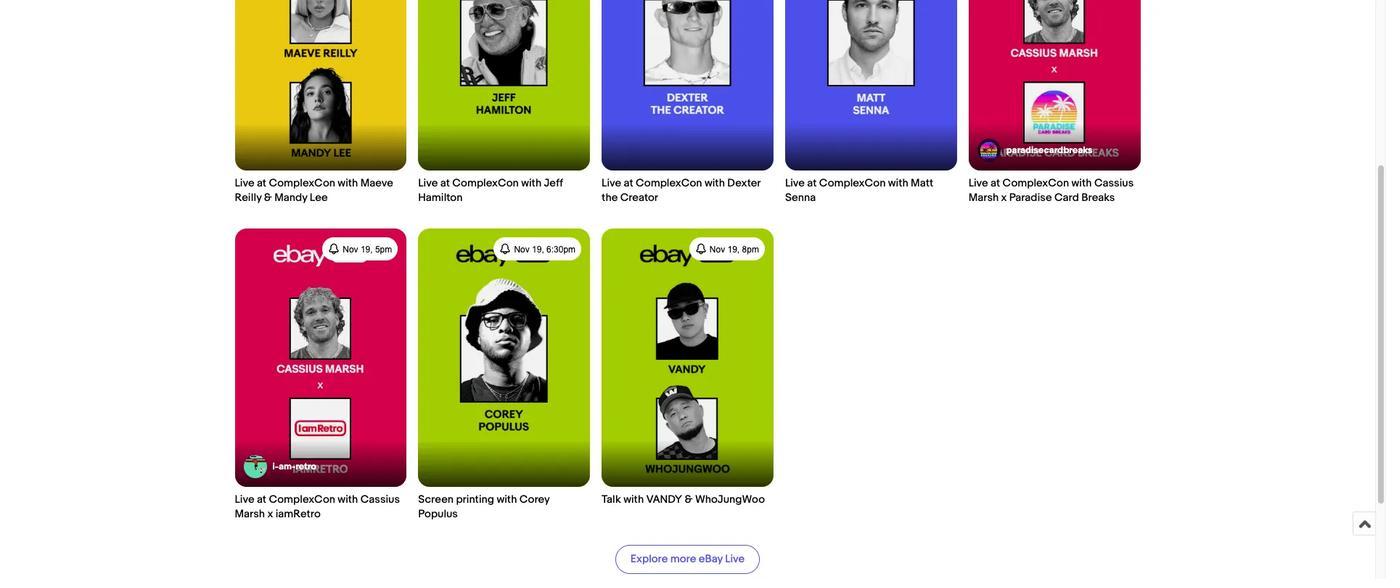 Task type: vqa. For each thing, say whether or not it's contained in the screenshot.
usually
no



Task type: locate. For each thing, give the bounding box(es) containing it.
at for live at complexcon with matt senna
[[808, 177, 817, 190]]

screen
[[418, 493, 454, 507]]

i am retro image
[[244, 455, 267, 478]]

19, left the 8pm
[[728, 245, 740, 255]]

at inside live at complexcon with maeve reilly & mandy lee
[[257, 177, 267, 190]]

at inside the live at complexcon with matt senna
[[808, 177, 817, 190]]

live inside live at complexcon with maeve reilly & mandy lee
[[235, 177, 255, 190]]

nov 19, 5pm
[[343, 245, 392, 255]]

live for live at complexcon with cassius marsh x iamretro
[[235, 493, 255, 507]]

at up hamilton
[[441, 177, 450, 190]]

1 vertical spatial cassius
[[361, 493, 400, 507]]

19,
[[361, 245, 373, 255], [532, 245, 544, 255], [728, 245, 740, 255]]

marsh down i am retro icon
[[235, 507, 265, 521]]

with for live at complexcon with cassius marsh x paradise card breaks
[[1072, 177, 1092, 190]]

populus
[[418, 507, 458, 521]]

live at complexcon with cassius marsh x paradise card breaks
[[969, 177, 1134, 205]]

live down i am retro icon
[[235, 493, 255, 507]]

at up reilly
[[257, 177, 267, 190]]

0 horizontal spatial marsh
[[235, 507, 265, 521]]

am-
[[279, 461, 296, 473]]

1 horizontal spatial cassius
[[1095, 177, 1134, 190]]

& inside live at complexcon with maeve reilly & mandy lee
[[264, 191, 272, 205]]

paradise
[[1010, 191, 1053, 205]]

at for live at complexcon with jeff hamilton
[[441, 177, 450, 190]]

dexter
[[728, 177, 761, 190]]

corey
[[520, 493, 550, 507]]

at inside live at complexcon with dexter the creator
[[624, 177, 634, 190]]

nov
[[343, 245, 358, 255], [514, 245, 530, 255], [710, 245, 726, 255]]

&
[[264, 191, 272, 205], [685, 493, 693, 507]]

1 vertical spatial x
[[267, 507, 273, 521]]

nov left 5pm
[[343, 245, 358, 255]]

live inside live at complexcon with dexter the creator
[[602, 177, 622, 190]]

complexcon inside live at complexcon with dexter the creator
[[636, 177, 703, 190]]

with
[[338, 177, 358, 190], [521, 177, 542, 190], [705, 177, 725, 190], [889, 177, 909, 190], [1072, 177, 1092, 190], [338, 493, 358, 507], [497, 493, 517, 507], [624, 493, 644, 507]]

cassius inside "live at complexcon with cassius marsh x paradise card breaks"
[[1095, 177, 1134, 190]]

2 nov from the left
[[514, 245, 530, 255]]

live right ebay
[[725, 553, 745, 567]]

live up the
[[602, 177, 622, 190]]

at
[[257, 177, 267, 190], [441, 177, 450, 190], [624, 177, 634, 190], [808, 177, 817, 190], [991, 177, 1001, 190], [257, 493, 267, 507]]

live inside "live at complexcon with cassius marsh x paradise card breaks"
[[969, 177, 989, 190]]

live down paradisecardbreaks icon
[[969, 177, 989, 190]]

complexcon up mandy
[[269, 177, 335, 190]]

the
[[602, 191, 618, 205]]

live inside the live at complexcon with cassius marsh x iamretro
[[235, 493, 255, 507]]

2 horizontal spatial 19,
[[728, 245, 740, 255]]

1 horizontal spatial marsh
[[969, 191, 999, 205]]

cassius for live at complexcon with cassius marsh x paradise card breaks
[[1095, 177, 1134, 190]]

live for live at complexcon with dexter the creator
[[602, 177, 622, 190]]

x left iamretro at the bottom left of page
[[267, 507, 273, 521]]

complexcon inside the live at complexcon with matt senna
[[820, 177, 886, 190]]

with inside screen printing with corey populus
[[497, 493, 517, 507]]

1 19, from the left
[[361, 245, 373, 255]]

2 19, from the left
[[532, 245, 544, 255]]

nov 19, 8pm button
[[690, 238, 765, 261]]

nov for corey
[[514, 245, 530, 255]]

1 horizontal spatial &
[[685, 493, 693, 507]]

marsh inside "live at complexcon with cassius marsh x paradise card breaks"
[[969, 191, 999, 205]]

live
[[235, 177, 255, 190], [418, 177, 438, 190], [602, 177, 622, 190], [786, 177, 805, 190], [969, 177, 989, 190], [235, 493, 255, 507], [725, 553, 745, 567]]

5pm
[[375, 245, 392, 255]]

live at complexcon with matt senna
[[786, 177, 934, 205]]

2 horizontal spatial nov
[[710, 245, 726, 255]]

19, for corey
[[532, 245, 544, 255]]

with for live at complexcon with jeff hamilton
[[521, 177, 542, 190]]

marsh left paradise
[[969, 191, 999, 205]]

live for live at complexcon with cassius marsh x paradise card breaks
[[969, 177, 989, 190]]

iamretro
[[276, 507, 321, 521]]

with inside 'live at complexcon with jeff hamilton'
[[521, 177, 542, 190]]

card
[[1055, 191, 1080, 205]]

0 horizontal spatial x
[[267, 507, 273, 521]]

nov for with
[[343, 245, 358, 255]]

more
[[671, 553, 697, 567]]

x inside "live at complexcon with cassius marsh x paradise card breaks"
[[1002, 191, 1007, 205]]

cassius
[[1095, 177, 1134, 190], [361, 493, 400, 507]]

with inside live at complexcon with dexter the creator
[[705, 177, 725, 190]]

nov 19, 6:30pm
[[514, 245, 576, 255]]

cassius inside the live at complexcon with cassius marsh x iamretro
[[361, 493, 400, 507]]

nov left the 8pm
[[710, 245, 726, 255]]

live up hamilton
[[418, 177, 438, 190]]

0 vertical spatial &
[[264, 191, 272, 205]]

live inside the live at complexcon with matt senna
[[786, 177, 805, 190]]

live at complexcon with jeff hamilton link
[[418, 0, 590, 206]]

with inside live at complexcon with maeve reilly & mandy lee
[[338, 177, 358, 190]]

complexcon up iamretro at the bottom left of page
[[269, 493, 335, 507]]

nov inside nov 19, 8pm button
[[710, 245, 726, 255]]

complexcon inside the live at complexcon with cassius marsh x iamretro
[[269, 493, 335, 507]]

with for live at complexcon with matt senna
[[889, 177, 909, 190]]

complexcon inside 'live at complexcon with jeff hamilton'
[[453, 177, 519, 190]]

1 horizontal spatial nov
[[514, 245, 530, 255]]

marsh
[[969, 191, 999, 205], [235, 507, 265, 521]]

explore more ebay live link
[[616, 545, 760, 574]]

19, for &
[[728, 245, 740, 255]]

live inside 'live at complexcon with jeff hamilton'
[[418, 177, 438, 190]]

cassius for live at complexcon with cassius marsh x iamretro
[[361, 493, 400, 507]]

x
[[1002, 191, 1007, 205], [267, 507, 273, 521]]

nov left 6:30pm
[[514, 245, 530, 255]]

talk with vandy & whojungwoo
[[602, 493, 765, 507]]

with inside the live at complexcon with cassius marsh x iamretro
[[338, 493, 358, 507]]

at down i am retro icon
[[257, 493, 267, 507]]

x for paradise
[[1002, 191, 1007, 205]]

x inside the live at complexcon with cassius marsh x iamretro
[[267, 507, 273, 521]]

with inside "live at complexcon with cassius marsh x paradise card breaks"
[[1072, 177, 1092, 190]]

nov 19, 5pm button
[[323, 238, 398, 261]]

lee
[[310, 191, 328, 205]]

with inside the live at complexcon with matt senna
[[889, 177, 909, 190]]

6:30pm
[[547, 245, 576, 255]]

at for live at complexcon with cassius marsh x iamretro
[[257, 493, 267, 507]]

19, left 6:30pm
[[532, 245, 544, 255]]

19, left 5pm
[[361, 245, 373, 255]]

& right vandy
[[685, 493, 693, 507]]

complexcon
[[269, 177, 335, 190], [453, 177, 519, 190], [636, 177, 703, 190], [820, 177, 886, 190], [1003, 177, 1070, 190], [269, 493, 335, 507]]

vandy
[[647, 493, 683, 507]]

marsh inside the live at complexcon with cassius marsh x iamretro
[[235, 507, 265, 521]]

complexcon inside live at complexcon with maeve reilly & mandy lee
[[269, 177, 335, 190]]

0 horizontal spatial cassius
[[361, 493, 400, 507]]

at inside "live at complexcon with cassius marsh x paradise card breaks"
[[991, 177, 1001, 190]]

19, inside button
[[361, 245, 373, 255]]

3 19, from the left
[[728, 245, 740, 255]]

& right reilly
[[264, 191, 272, 205]]

complexcon up hamilton
[[453, 177, 519, 190]]

1 horizontal spatial 19,
[[532, 245, 544, 255]]

nov inside nov 19, 6:30pm button
[[514, 245, 530, 255]]

1 nov from the left
[[343, 245, 358, 255]]

0 vertical spatial marsh
[[969, 191, 999, 205]]

1 horizontal spatial x
[[1002, 191, 1007, 205]]

live up reilly
[[235, 177, 255, 190]]

hamilton
[[418, 191, 463, 205]]

complexcon left matt
[[820, 177, 886, 190]]

at inside the live at complexcon with cassius marsh x iamretro
[[257, 493, 267, 507]]

0 vertical spatial cassius
[[1095, 177, 1134, 190]]

3 nov from the left
[[710, 245, 726, 255]]

cassius up breaks
[[1095, 177, 1134, 190]]

complexcon for live at complexcon with dexter the creator
[[636, 177, 703, 190]]

0 horizontal spatial nov
[[343, 245, 358, 255]]

at inside 'live at complexcon with jeff hamilton'
[[441, 177, 450, 190]]

i-am-retro link
[[244, 455, 317, 478]]

x left paradise
[[1002, 191, 1007, 205]]

at down paradisecardbreaks icon
[[991, 177, 1001, 190]]

live at complexcon with maeve reilly & mandy lee link
[[235, 0, 407, 206]]

with for live at complexcon with cassius marsh x iamretro
[[338, 493, 358, 507]]

complexcon inside "live at complexcon with cassius marsh x paradise card breaks"
[[1003, 177, 1070, 190]]

cassius left screen
[[361, 493, 400, 507]]

live at complexcon with maeve reilly & mandy lee
[[235, 177, 393, 205]]

maeve
[[361, 177, 393, 190]]

live for live at complexcon with matt senna
[[786, 177, 805, 190]]

at up creator
[[624, 177, 634, 190]]

1 vertical spatial marsh
[[235, 507, 265, 521]]

8pm
[[742, 245, 759, 255]]

complexcon up paradise
[[1003, 177, 1070, 190]]

nov inside "nov 19, 5pm" button
[[343, 245, 358, 255]]

0 vertical spatial x
[[1002, 191, 1007, 205]]

live for live at complexcon with maeve reilly & mandy lee
[[235, 177, 255, 190]]

live up senna
[[786, 177, 805, 190]]

at up senna
[[808, 177, 817, 190]]

0 horizontal spatial 19,
[[361, 245, 373, 255]]

0 horizontal spatial &
[[264, 191, 272, 205]]

nov 19, 8pm
[[710, 245, 759, 255]]

complexcon up creator
[[636, 177, 703, 190]]

live at complexcon with jeff hamilton
[[418, 177, 563, 205]]



Task type: describe. For each thing, give the bounding box(es) containing it.
screen printing with corey populus
[[418, 493, 550, 521]]

live for live at complexcon with jeff hamilton
[[418, 177, 438, 190]]

with for live at complexcon with maeve reilly & mandy lee
[[338, 177, 358, 190]]

paradisecardbreaks
[[1007, 145, 1093, 156]]

live at complexcon with cassius marsh x iamretro
[[235, 493, 400, 521]]

at for live at complexcon with cassius marsh x paradise card breaks
[[991, 177, 1001, 190]]

i-
[[273, 461, 279, 473]]

talk
[[602, 493, 621, 507]]

paradisecardbreaks link
[[978, 139, 1093, 162]]

complexcon for live at complexcon with matt senna
[[820, 177, 886, 190]]

printing
[[456, 493, 494, 507]]

marsh for live at complexcon with cassius marsh x iamretro
[[235, 507, 265, 521]]

creator
[[621, 191, 659, 205]]

reilly
[[235, 191, 262, 205]]

mandy
[[275, 191, 307, 205]]

complexcon for live at complexcon with cassius marsh x paradise card breaks
[[1003, 177, 1070, 190]]

1 vertical spatial &
[[685, 493, 693, 507]]

jeff
[[544, 177, 563, 190]]

nov 19, 6:30pm button
[[494, 238, 582, 261]]

whojungwoo
[[696, 493, 765, 507]]

nov for &
[[710, 245, 726, 255]]

x for iamretro
[[267, 507, 273, 521]]

at for live at complexcon with maeve reilly & mandy lee
[[257, 177, 267, 190]]

explore
[[631, 553, 668, 567]]

with for live at complexcon with dexter the creator
[[705, 177, 725, 190]]

marsh for live at complexcon with cassius marsh x paradise card breaks
[[969, 191, 999, 205]]

senna
[[786, 191, 816, 205]]

ebay
[[699, 553, 723, 567]]

live at complexcon with matt senna link
[[786, 0, 957, 206]]

19, for with
[[361, 245, 373, 255]]

i-am-retro
[[273, 461, 317, 473]]

explore more ebay live
[[631, 553, 745, 567]]

live at complexcon with dexter the creator
[[602, 177, 761, 205]]

screen printing with corey populus link
[[418, 229, 590, 522]]

matt
[[911, 177, 934, 190]]

breaks
[[1082, 191, 1116, 205]]

talk with vandy & whojungwoo link
[[602, 229, 774, 507]]

live at complexcon with dexter the creator link
[[602, 0, 774, 206]]

retro
[[296, 461, 317, 473]]

complexcon for live at complexcon with maeve reilly & mandy lee
[[269, 177, 335, 190]]

complexcon for live at complexcon with jeff hamilton
[[453, 177, 519, 190]]

paradisecardbreaks image
[[978, 139, 1001, 162]]

complexcon for live at complexcon with cassius marsh x iamretro
[[269, 493, 335, 507]]

at for live at complexcon with dexter the creator
[[624, 177, 634, 190]]



